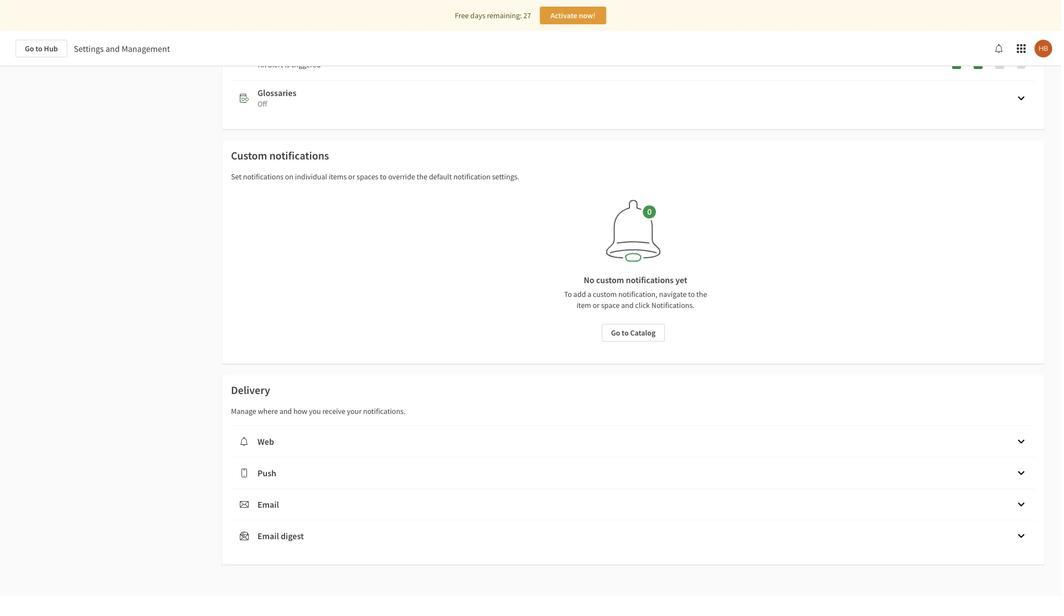Task type: locate. For each thing, give the bounding box(es) containing it.
you
[[309, 407, 321, 417]]

notifications down custom
[[243, 172, 283, 182]]

27
[[523, 11, 531, 20]]

custom up space
[[593, 290, 617, 300]]

the left default on the top
[[417, 172, 427, 182]]

add
[[573, 290, 586, 300]]

custom
[[231, 149, 267, 163]]

notifications up notification,
[[626, 275, 674, 286]]

manage
[[231, 407, 256, 417]]

notifications
[[269, 149, 329, 163], [243, 172, 283, 182], [626, 275, 674, 286]]

to left hub in the top left of the page
[[36, 44, 42, 54]]

go inside 'button'
[[611, 328, 620, 338]]

custom right no
[[596, 275, 624, 286]]

go left hub in the top left of the page
[[25, 44, 34, 54]]

1 horizontal spatial or
[[593, 301, 600, 311]]

no
[[584, 275, 594, 286]]

email
[[258, 500, 279, 511], [258, 531, 279, 542]]

1 horizontal spatial and
[[279, 407, 292, 417]]

0 vertical spatial go
[[25, 44, 34, 54]]

alert
[[268, 60, 283, 70]]

1 email from the top
[[258, 500, 279, 511]]

and
[[106, 43, 120, 54], [621, 301, 634, 311], [279, 407, 292, 417]]

on
[[285, 172, 293, 182]]

1 horizontal spatial go
[[611, 328, 620, 338]]

or inside 'no custom notifications yet to add a custom notification, navigate to the item or space and click notifications.'
[[593, 301, 600, 311]]

the
[[417, 172, 427, 182], [696, 290, 707, 300]]

go for go to hub
[[25, 44, 34, 54]]

0 horizontal spatial or
[[348, 172, 355, 182]]

email for email digest
[[258, 531, 279, 542]]

free
[[455, 11, 469, 20]]

or right item
[[593, 301, 600, 311]]

web button
[[231, 427, 1036, 458]]

and right settings
[[106, 43, 120, 54]]

0 vertical spatial email
[[258, 500, 279, 511]]

or right items
[[348, 172, 355, 182]]

the right the navigate
[[696, 290, 707, 300]]

custom
[[596, 275, 624, 286], [593, 290, 617, 300]]

individual
[[295, 172, 327, 182]]

delivery
[[231, 384, 270, 398]]

0 vertical spatial notifications
[[269, 149, 329, 163]]

glossaries
[[258, 87, 296, 98]]

email inside "email" dropdown button
[[258, 500, 279, 511]]

go left catalog
[[611, 328, 620, 338]]

go
[[25, 44, 34, 54], [611, 328, 620, 338]]

hub
[[44, 44, 58, 54]]

1 vertical spatial notifications
[[243, 172, 283, 182]]

off
[[258, 99, 267, 109]]

to
[[36, 44, 42, 54], [380, 172, 387, 182], [688, 290, 695, 300], [622, 328, 629, 338]]

2 email from the top
[[258, 531, 279, 542]]

email down push at bottom
[[258, 500, 279, 511]]

to left catalog
[[622, 328, 629, 338]]

notifications up on
[[269, 149, 329, 163]]

1 vertical spatial email
[[258, 531, 279, 542]]

email inside "email digest" dropdown button
[[258, 531, 279, 542]]

navigate
[[659, 290, 687, 300]]

0 horizontal spatial go
[[25, 44, 34, 54]]

and left how
[[279, 407, 292, 417]]

1 horizontal spatial the
[[696, 290, 707, 300]]

1 vertical spatial go
[[611, 328, 620, 338]]

1 vertical spatial or
[[593, 301, 600, 311]]

2 vertical spatial notifications
[[626, 275, 674, 286]]

or
[[348, 172, 355, 182], [593, 301, 600, 311]]

email for email
[[258, 500, 279, 511]]

activate now!
[[551, 11, 596, 20]]

0 horizontal spatial the
[[417, 172, 427, 182]]

notification,
[[618, 290, 658, 300]]

where
[[258, 407, 278, 417]]

no custom notifications yet to add a custom notification, navigate to the item or space and click notifications.
[[564, 275, 707, 311]]

days
[[470, 11, 485, 20]]

1 vertical spatial and
[[621, 301, 634, 311]]

to
[[564, 290, 572, 300]]

and left click
[[621, 301, 634, 311]]

yet
[[676, 275, 687, 286]]

your
[[347, 407, 362, 417]]

go to hub link
[[15, 40, 67, 57]]

glossaries off
[[258, 87, 296, 109]]

0 vertical spatial or
[[348, 172, 355, 182]]

to right the navigate
[[688, 290, 695, 300]]

is
[[285, 60, 290, 70]]

0 vertical spatial custom
[[596, 275, 624, 286]]

triggered
[[291, 60, 321, 70]]

email left digest at the bottom left of the page
[[258, 531, 279, 542]]

0 horizontal spatial and
[[106, 43, 120, 54]]

2 horizontal spatial and
[[621, 301, 634, 311]]

1 vertical spatial the
[[696, 290, 707, 300]]



Task type: vqa. For each thing, say whether or not it's contained in the screenshot.
the middle the notifications
yes



Task type: describe. For each thing, give the bounding box(es) containing it.
the inside 'no custom notifications yet to add a custom notification, navigate to the item or space and click notifications.'
[[696, 290, 707, 300]]

an
[[258, 60, 267, 70]]

how
[[293, 407, 307, 417]]

notifications inside 'no custom notifications yet to add a custom notification, navigate to the item or space and click notifications.'
[[626, 275, 674, 286]]

email digest
[[258, 531, 304, 542]]

0 vertical spatial the
[[417, 172, 427, 182]]

custom notifications
[[231, 149, 329, 163]]

item
[[577, 301, 591, 311]]

settings and management
[[74, 43, 170, 54]]

a
[[587, 290, 591, 300]]

to right 'spaces'
[[380, 172, 387, 182]]

push
[[258, 468, 276, 479]]

set notifications on individual items or spaces to override the default notification settings.
[[231, 172, 519, 182]]

set
[[231, 172, 242, 182]]

notifications for custom
[[269, 149, 329, 163]]

0 vertical spatial and
[[106, 43, 120, 54]]

go for go to catalog
[[611, 328, 620, 338]]

settings.
[[492, 172, 519, 182]]

receive
[[322, 407, 345, 417]]

email digest button
[[231, 521, 1036, 552]]

web
[[258, 437, 274, 448]]

1 vertical spatial custom
[[593, 290, 617, 300]]

now!
[[579, 11, 596, 20]]

go to catalog button
[[602, 324, 665, 342]]

override
[[388, 172, 415, 182]]

free days remaining: 27
[[455, 11, 531, 20]]

spaces
[[357, 172, 378, 182]]

and inside 'no custom notifications yet to add a custom notification, navigate to the item or space and click notifications.'
[[621, 301, 634, 311]]

push button
[[231, 458, 1036, 489]]

catalog
[[630, 328, 656, 338]]

space
[[601, 301, 620, 311]]

notifications.
[[363, 407, 406, 417]]

manage where and how you receive your notifications.
[[231, 407, 406, 417]]

to inside 'no custom notifications yet to add a custom notification, navigate to the item or space and click notifications.'
[[688, 290, 695, 300]]

items
[[329, 172, 347, 182]]

settings
[[74, 43, 104, 54]]

digest
[[281, 531, 304, 542]]

click
[[635, 301, 650, 311]]

activate now! link
[[540, 7, 606, 24]]

to inside go to hub link
[[36, 44, 42, 54]]

management
[[122, 43, 170, 54]]

email button
[[231, 490, 1036, 521]]

notification
[[453, 172, 491, 182]]

go to catalog
[[611, 328, 656, 338]]

go to hub
[[25, 44, 58, 54]]

to inside go to catalog 'button'
[[622, 328, 629, 338]]

notifications for set
[[243, 172, 283, 182]]

2 vertical spatial and
[[279, 407, 292, 417]]

remaining:
[[487, 11, 522, 20]]

an alert is triggered
[[258, 60, 321, 70]]

activate
[[551, 11, 577, 20]]

howard brown image
[[1035, 40, 1052, 57]]

default
[[429, 172, 452, 182]]

notifications.
[[652, 301, 695, 311]]



